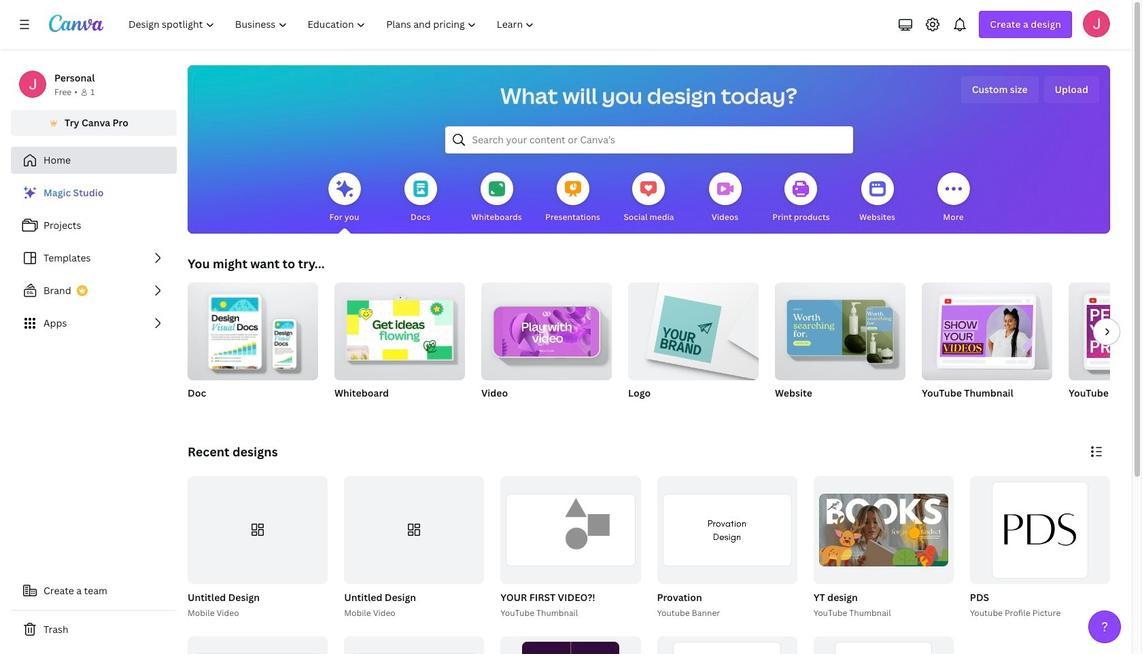 Task type: describe. For each thing, give the bounding box(es) containing it.
Search search field
[[472, 127, 826, 153]]

top level navigation element
[[120, 11, 546, 38]]



Task type: vqa. For each thing, say whether or not it's contained in the screenshot.
Features
no



Task type: locate. For each thing, give the bounding box(es) containing it.
None search field
[[445, 126, 853, 154]]

james peterson image
[[1083, 10, 1110, 37]]

group
[[188, 277, 318, 417], [188, 277, 318, 381], [334, 277, 465, 417], [334, 277, 465, 381], [481, 277, 612, 417], [481, 277, 612, 381], [628, 277, 759, 417], [628, 277, 759, 381], [775, 277, 906, 417], [775, 277, 906, 381], [922, 277, 1052, 417], [922, 277, 1052, 381], [1069, 283, 1142, 417], [1069, 283, 1142, 381], [185, 477, 328, 620], [188, 477, 328, 584], [341, 477, 484, 620], [498, 477, 641, 620], [501, 477, 641, 584], [654, 477, 797, 620], [657, 477, 797, 584], [811, 477, 954, 620], [813, 477, 954, 584], [967, 477, 1110, 620], [970, 477, 1110, 584], [501, 637, 641, 655], [657, 637, 797, 655], [813, 637, 954, 655]]

list
[[11, 179, 177, 337]]



